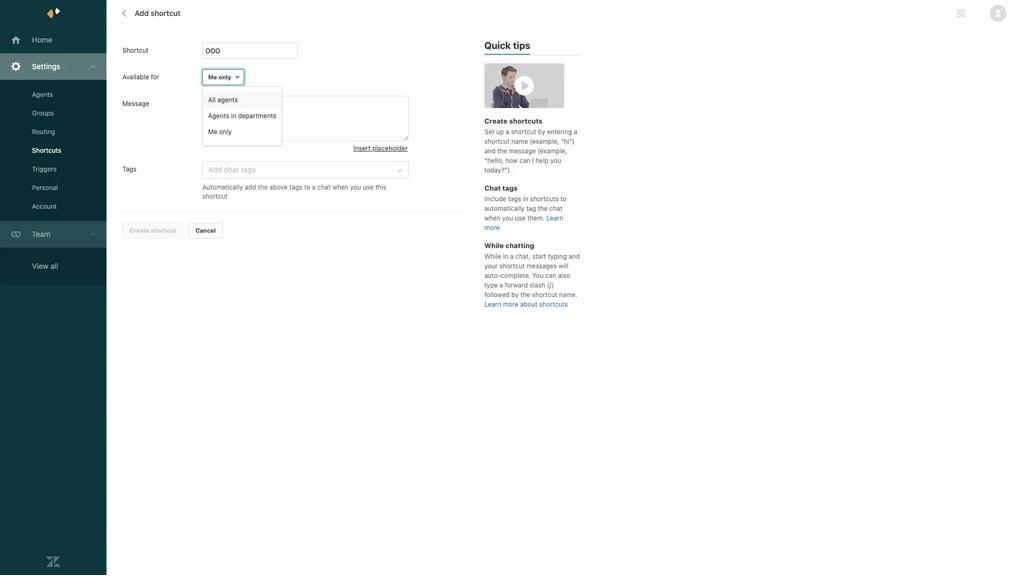 Task type: vqa. For each thing, say whether or not it's contained in the screenshot.
Set
yes



Task type: locate. For each thing, give the bounding box(es) containing it.
the
[[498, 147, 508, 155], [258, 183, 268, 191], [538, 205, 548, 213], [521, 291, 531, 299]]

cancel
[[196, 227, 216, 234]]

include
[[485, 195, 507, 203]]

can up (/)
[[546, 272, 557, 280]]

a right type
[[500, 281, 504, 289]]

in
[[231, 112, 236, 120], [523, 195, 529, 203], [503, 253, 509, 261]]

the right add
[[258, 183, 268, 191]]

0 horizontal spatial learn
[[485, 300, 502, 308]]

more inside while chatting while in a chat, start typing and your shortcut messages will auto-complete. you can also type a forward slash (/) followed by the shortcut name. learn more about shortcuts
[[504, 300, 519, 308]]

can left i
[[520, 157, 531, 165]]

while
[[485, 241, 504, 250], [485, 253, 502, 261]]

1 horizontal spatial agents
[[208, 112, 229, 120]]

by down forward
[[512, 291, 519, 299]]

1 vertical spatial you
[[351, 183, 361, 191]]

"hi")
[[561, 137, 575, 145]]

shortcut up name
[[511, 128, 537, 136]]

in up tag
[[523, 195, 529, 203]]

2 me from the top
[[208, 128, 218, 136]]

1 vertical spatial more
[[504, 300, 519, 308]]

the up learn more about shortcuts link
[[521, 291, 531, 299]]

the right tag
[[538, 205, 548, 213]]

insert placeholder
[[354, 144, 408, 152]]

shortcut
[[151, 9, 181, 18], [511, 128, 537, 136], [485, 137, 510, 145], [202, 192, 228, 200], [151, 227, 176, 234], [500, 262, 525, 270], [532, 291, 558, 299]]

0 vertical spatial in
[[231, 112, 236, 120]]

2 vertical spatial shortcuts
[[540, 300, 568, 308]]

tags inside include tags in shortcuts to automatically tag the chat when you use them.
[[509, 195, 522, 203]]

shortcut down automatically
[[202, 192, 228, 200]]

0 vertical spatial chat
[[318, 183, 331, 191]]

0 vertical spatial me only
[[208, 74, 231, 80]]

only inside me only menu item
[[219, 128, 232, 136]]

0 vertical spatial and
[[485, 147, 496, 155]]

1 vertical spatial in
[[523, 195, 529, 203]]

2 me only from the top
[[208, 128, 232, 136]]

me only for the me only button
[[208, 74, 231, 80]]

you inside automatically add the above tags to a chat when you use this shortcut
[[351, 183, 361, 191]]

a
[[506, 128, 510, 136], [574, 128, 578, 136], [312, 183, 316, 191], [511, 253, 514, 261], [500, 281, 504, 289]]

in down 'agents'
[[231, 112, 236, 120]]

tags right chat
[[503, 184, 518, 192]]

0 vertical spatial (example,
[[530, 137, 560, 145]]

0 horizontal spatial create
[[129, 227, 149, 234]]

learn right the them.
[[547, 214, 564, 222]]

(/)
[[548, 281, 554, 289]]

learn inside 'learn more'
[[547, 214, 564, 222]]

me only up all agents
[[208, 74, 231, 80]]

the up "hello,
[[498, 147, 508, 155]]

by left entering on the right of page
[[539, 128, 546, 136]]

shortcuts up tag
[[531, 195, 559, 203]]

1 horizontal spatial in
[[503, 253, 509, 261]]

1 horizontal spatial use
[[515, 214, 526, 222]]

0 vertical spatial learn
[[547, 214, 564, 222]]

1 horizontal spatial to
[[561, 195, 567, 203]]

0 horizontal spatial by
[[512, 291, 519, 299]]

by
[[539, 128, 546, 136], [512, 291, 519, 299]]

insert
[[354, 144, 371, 152]]

2 vertical spatial in
[[503, 253, 509, 261]]

more down automatically
[[485, 224, 500, 232]]

and up "hello,
[[485, 147, 496, 155]]

me
[[208, 74, 217, 80], [208, 128, 218, 136]]

a right up
[[506, 128, 510, 136]]

complete.
[[501, 272, 531, 280]]

and inside while chatting while in a chat, start typing and your shortcut messages will auto-complete. you can also type a forward slash (/) followed by the shortcut name. learn more about shortcuts
[[569, 253, 580, 261]]

above
[[270, 183, 288, 191]]

0 vertical spatial when
[[333, 183, 349, 191]]

learn
[[547, 214, 564, 222], [485, 300, 502, 308]]

followed
[[485, 291, 510, 299]]

2 horizontal spatial you
[[551, 157, 562, 165]]

available
[[123, 73, 149, 81]]

1 horizontal spatial by
[[539, 128, 546, 136]]

me only for me only menu item
[[208, 128, 232, 136]]

shortcuts inside the create shortcuts set up a shortcut by entering a shortcut name (example, "hi") and the message (example, "hello, how can i help you today?").
[[510, 117, 543, 125]]

0 vertical spatial me
[[208, 74, 217, 80]]

start
[[533, 253, 547, 261]]

tips
[[513, 40, 531, 51]]

create inside the create shortcuts set up a shortcut by entering a shortcut name (example, "hi") and the message (example, "hello, how can i help you today?").
[[485, 117, 508, 125]]

shortcut down (/)
[[532, 291, 558, 299]]

in inside include tags in shortcuts to automatically tag the chat when you use them.
[[523, 195, 529, 203]]

1 vertical spatial while
[[485, 253, 502, 261]]

1 vertical spatial can
[[546, 272, 557, 280]]

0 vertical spatial shortcuts
[[510, 117, 543, 125]]

(example, up help
[[538, 147, 568, 155]]

chat right tag
[[550, 205, 563, 213]]

i
[[533, 157, 534, 165]]

1 horizontal spatial more
[[504, 300, 519, 308]]

agents down all agents
[[208, 112, 229, 120]]

all
[[51, 262, 58, 271]]

0 vertical spatial create
[[485, 117, 508, 125]]

0 horizontal spatial can
[[520, 157, 531, 165]]

you left this
[[351, 183, 361, 191]]

me inside button
[[208, 74, 217, 80]]

me only inside button
[[208, 74, 231, 80]]

only down agents in departments menu item
[[219, 128, 232, 136]]

1 horizontal spatial chat
[[550, 205, 563, 213]]

me only down agents in departments menu item
[[208, 128, 232, 136]]

entering
[[548, 128, 573, 136]]

chat tags
[[485, 184, 518, 192]]

a left chat,
[[511, 253, 514, 261]]

to down 'add chat tags' field
[[304, 183, 311, 191]]

0 horizontal spatial you
[[351, 183, 361, 191]]

only inside the me only button
[[219, 74, 231, 80]]

routing
[[32, 128, 55, 136]]

0 vertical spatial more
[[485, 224, 500, 232]]

and
[[485, 147, 496, 155], [569, 253, 580, 261]]

you down automatically
[[503, 214, 514, 222]]

0 vertical spatial can
[[520, 157, 531, 165]]

1 vertical spatial use
[[515, 214, 526, 222]]

1 horizontal spatial create
[[485, 117, 508, 125]]

when inside include tags in shortcuts to automatically tag the chat when you use them.
[[485, 214, 501, 222]]

you right help
[[551, 157, 562, 165]]

forward
[[505, 281, 528, 289]]

create shortcut button
[[123, 223, 183, 239]]

only
[[219, 74, 231, 80], [219, 128, 232, 136]]

a down 'add chat tags' field
[[312, 183, 316, 191]]

use left this
[[363, 183, 374, 191]]

shortcuts
[[510, 117, 543, 125], [531, 195, 559, 203], [540, 300, 568, 308]]

me only
[[208, 74, 231, 80], [208, 128, 232, 136]]

0 horizontal spatial chat
[[318, 183, 331, 191]]

type
[[485, 281, 498, 289]]

me only menu item
[[203, 124, 282, 140]]

to inside include tags in shortcuts to automatically tag the chat when you use them.
[[561, 195, 567, 203]]

a inside automatically add the above tags to a chat when you use this shortcut
[[312, 183, 316, 191]]

include tags in shortcuts to automatically tag the chat when you use them.
[[485, 195, 567, 222]]

agents up groups
[[32, 91, 53, 99]]

0 vertical spatial use
[[363, 183, 374, 191]]

use left the them.
[[515, 214, 526, 222]]

1 vertical spatial and
[[569, 253, 580, 261]]

me down all in the top of the page
[[208, 128, 218, 136]]

when inside automatically add the above tags to a chat when you use this shortcut
[[333, 183, 349, 191]]

1 vertical spatial me only
[[208, 128, 232, 136]]

0 horizontal spatial to
[[304, 183, 311, 191]]

use
[[363, 183, 374, 191], [515, 214, 526, 222]]

1 vertical spatial agents
[[208, 112, 229, 120]]

0 horizontal spatial when
[[333, 183, 349, 191]]

more
[[485, 224, 500, 232], [504, 300, 519, 308]]

1 horizontal spatial can
[[546, 272, 557, 280]]

1 vertical spatial me
[[208, 128, 218, 136]]

tags inside automatically add the above tags to a chat when you use this shortcut
[[290, 183, 303, 191]]

1 horizontal spatial you
[[503, 214, 514, 222]]

can
[[520, 157, 531, 165], [546, 272, 557, 280]]

chat down 'add chat tags' field
[[318, 183, 331, 191]]

1 vertical spatial by
[[512, 291, 519, 299]]

agents inside agents in departments menu item
[[208, 112, 229, 120]]

0 vertical spatial while
[[485, 241, 504, 250]]

me for the me only button
[[208, 74, 217, 80]]

1 vertical spatial when
[[485, 214, 501, 222]]

shortcut left cancel
[[151, 227, 176, 234]]

chat inside include tags in shortcuts to automatically tag the chat when you use them.
[[550, 205, 563, 213]]

tags right above
[[290, 183, 303, 191]]

1 vertical spatial learn
[[485, 300, 502, 308]]

agents in departments
[[208, 112, 277, 120]]

me up all in the top of the page
[[208, 74, 217, 80]]

can inside the create shortcuts set up a shortcut by entering a shortcut name (example, "hi") and the message (example, "hello, how can i help you today?").
[[520, 157, 531, 165]]

name.
[[560, 291, 578, 299]]

1 vertical spatial shortcuts
[[531, 195, 559, 203]]

0 horizontal spatial and
[[485, 147, 496, 155]]

0 vertical spatial only
[[219, 74, 231, 80]]

when down automatically
[[485, 214, 501, 222]]

a up the "hi")
[[574, 128, 578, 136]]

0 horizontal spatial in
[[231, 112, 236, 120]]

1 me only from the top
[[208, 74, 231, 80]]

1 horizontal spatial and
[[569, 253, 580, 261]]

to
[[304, 183, 311, 191], [561, 195, 567, 203]]

to up 'learn more'
[[561, 195, 567, 203]]

1 vertical spatial (example,
[[538, 147, 568, 155]]

me inside menu item
[[208, 128, 218, 136]]

when left this
[[333, 183, 349, 191]]

auto-
[[485, 272, 501, 280]]

1 vertical spatial only
[[219, 128, 232, 136]]

2 vertical spatial you
[[503, 214, 514, 222]]

tags up automatically
[[509, 195, 522, 203]]

chat
[[318, 183, 331, 191], [550, 205, 563, 213]]

me only inside menu item
[[208, 128, 232, 136]]

use inside automatically add the above tags to a chat when you use this shortcut
[[363, 183, 374, 191]]

account
[[32, 202, 57, 210]]

only up all agents
[[219, 74, 231, 80]]

(example, down entering on the right of page
[[530, 137, 560, 145]]

0 horizontal spatial agents
[[32, 91, 53, 99]]

the inside automatically add the above tags to a chat when you use this shortcut
[[258, 183, 268, 191]]

1 me from the top
[[208, 74, 217, 80]]

0 vertical spatial agents
[[32, 91, 53, 99]]

your
[[485, 262, 498, 270]]

this
[[376, 183, 387, 191]]

1 vertical spatial to
[[561, 195, 567, 203]]

also
[[558, 272, 571, 280]]

create inside create shortcut button
[[129, 227, 149, 234]]

the inside while chatting while in a chat, start typing and your shortcut messages will auto-complete. you can also type a forward slash (/) followed by the shortcut name. learn more about shortcuts
[[521, 291, 531, 299]]

personal
[[32, 184, 58, 192]]

create
[[485, 117, 508, 125], [129, 227, 149, 234]]

typing
[[549, 253, 567, 261]]

1 vertical spatial create
[[129, 227, 149, 234]]

shortcuts down name.
[[540, 300, 568, 308]]

home
[[32, 35, 52, 44]]

add
[[135, 9, 149, 18]]

0 vertical spatial by
[[539, 128, 546, 136]]

2 while from the top
[[485, 253, 502, 261]]

view
[[32, 262, 49, 271]]

message
[[123, 100, 149, 108]]

in left chat,
[[503, 253, 509, 261]]

agents
[[32, 91, 53, 99], [208, 112, 229, 120]]

1 horizontal spatial when
[[485, 214, 501, 222]]

0 horizontal spatial more
[[485, 224, 500, 232]]

2 horizontal spatial in
[[523, 195, 529, 203]]

0 horizontal spatial use
[[363, 183, 374, 191]]

create shortcuts set up a shortcut by entering a shortcut name (example, "hi") and the message (example, "hello, how can i help you today?").
[[485, 117, 578, 174]]

shortcut down up
[[485, 137, 510, 145]]

shortcuts up name
[[510, 117, 543, 125]]

when
[[333, 183, 349, 191], [485, 214, 501, 222]]

and right typing
[[569, 253, 580, 261]]

0 vertical spatial to
[[304, 183, 311, 191]]

0 vertical spatial you
[[551, 157, 562, 165]]

1 vertical spatial chat
[[550, 205, 563, 213]]

1 horizontal spatial learn
[[547, 214, 564, 222]]

learn down 'followed'
[[485, 300, 502, 308]]

tags
[[290, 183, 303, 191], [503, 184, 518, 192], [509, 195, 522, 203]]

more down 'followed'
[[504, 300, 519, 308]]

only for me only menu item
[[219, 128, 232, 136]]



Task type: describe. For each thing, give the bounding box(es) containing it.
departments
[[238, 112, 277, 120]]

help
[[536, 157, 549, 165]]

you inside the create shortcuts set up a shortcut by entering a shortcut name (example, "hi") and the message (example, "hello, how can i help you today?").
[[551, 157, 562, 165]]

team
[[32, 230, 51, 239]]

learn more about shortcuts link
[[485, 300, 568, 308]]

set
[[485, 128, 495, 136]]

learn more link
[[485, 214, 564, 232]]

zendesk products image
[[958, 10, 965, 17]]

chatting
[[506, 241, 535, 250]]

create for shortcuts
[[485, 117, 508, 125]]

insert placeholder button
[[354, 141, 408, 156]]

me for me only menu item
[[208, 128, 218, 136]]

shortcut up complete. at the top
[[500, 262, 525, 270]]

use inside include tags in shortcuts to automatically tag the chat when you use them.
[[515, 214, 526, 222]]

by inside while chatting while in a chat, start typing and your shortcut messages will auto-complete. you can also type a forward slash (/) followed by the shortcut name. learn more about shortcuts
[[512, 291, 519, 299]]

learn more
[[485, 214, 564, 232]]

quick
[[485, 40, 511, 51]]

you
[[533, 272, 544, 280]]

learn inside while chatting while in a chat, start typing and your shortcut messages will auto-complete. you can also type a forward slash (/) followed by the shortcut name. learn more about shortcuts
[[485, 300, 502, 308]]

tag
[[527, 205, 536, 213]]

today?").
[[485, 166, 512, 174]]

the inside the create shortcuts set up a shortcut by entering a shortcut name (example, "hi") and the message (example, "hello, how can i help you today?").
[[498, 147, 508, 155]]

the inside include tags in shortcuts to automatically tag the chat when you use them.
[[538, 205, 548, 213]]

shortcut inside automatically add the above tags to a chat when you use this shortcut
[[202, 192, 228, 200]]

view all
[[32, 262, 58, 271]]

all agents menu item
[[203, 92, 282, 108]]

Message text field
[[202, 96, 409, 141]]

while chatting while in a chat, start typing and your shortcut messages will auto-complete. you can also type a forward slash (/) followed by the shortcut name. learn more about shortcuts
[[485, 241, 580, 308]]

messages
[[527, 262, 557, 270]]

me only button
[[202, 69, 245, 85]]

automatically
[[485, 205, 525, 213]]

shortcuts inside include tags in shortcuts to automatically tag the chat when you use them.
[[531, 195, 559, 203]]

agents for agents
[[32, 91, 53, 99]]

name
[[512, 137, 528, 145]]

tags
[[123, 165, 137, 173]]

up
[[497, 128, 504, 136]]

tags for include
[[509, 195, 522, 203]]

how
[[506, 157, 518, 165]]

cancel button
[[189, 223, 223, 239]]

more inside 'learn more'
[[485, 224, 500, 232]]

shortcut inside create shortcut button
[[151, 227, 176, 234]]

automatically
[[202, 183, 243, 191]]

available for
[[123, 73, 159, 81]]

in inside while chatting while in a chat, start typing and your shortcut messages will auto-complete. you can also type a forward slash (/) followed by the shortcut name. learn more about shortcuts
[[503, 253, 509, 261]]

slash
[[530, 281, 546, 289]]

automatically add the above tags to a chat when you use this shortcut
[[202, 183, 387, 200]]

shortcuts inside while chatting while in a chat, start typing and your shortcut messages will auto-complete. you can also type a forward slash (/) followed by the shortcut name. learn more about shortcuts
[[540, 300, 568, 308]]

add
[[245, 183, 256, 191]]

tags for chat
[[503, 184, 518, 192]]

"hello,
[[485, 157, 504, 165]]

can inside while chatting while in a chat, start typing and your shortcut messages will auto-complete. you can also type a forward slash (/) followed by the shortcut name. learn more about shortcuts
[[546, 272, 557, 280]]

create for shortcut
[[129, 227, 149, 234]]

will
[[559, 262, 569, 270]]

to inside automatically add the above tags to a chat when you use this shortcut
[[304, 183, 311, 191]]

add shortcut
[[135, 9, 181, 18]]

all
[[208, 96, 216, 104]]

agents
[[218, 96, 238, 104]]

for
[[151, 73, 159, 81]]

them.
[[528, 214, 545, 222]]

you inside include tags in shortcuts to automatically tag the chat when you use them.
[[503, 214, 514, 222]]

about
[[521, 300, 538, 308]]

placeholder
[[373, 144, 408, 152]]

message
[[509, 147, 536, 155]]

chat,
[[516, 253, 531, 261]]

shortcut right add
[[151, 9, 181, 18]]

all agents
[[208, 96, 238, 104]]

triggers
[[32, 165, 57, 173]]

chat
[[485, 184, 501, 192]]

settings
[[32, 62, 60, 71]]

1 while from the top
[[485, 241, 504, 250]]

in inside menu item
[[231, 112, 236, 120]]

quick tips
[[485, 40, 531, 51]]

Shortcut text field
[[202, 43, 298, 59]]

Add chat tags field
[[208, 164, 391, 176]]

and inside the create shortcuts set up a shortcut by entering a shortcut name (example, "hi") and the message (example, "hello, how can i help you today?").
[[485, 147, 496, 155]]

agents for agents in departments
[[208, 112, 229, 120]]

shortcuts
[[32, 147, 61, 155]]

by inside the create shortcuts set up a shortcut by entering a shortcut name (example, "hi") and the message (example, "hello, how can i help you today?").
[[539, 128, 546, 136]]

only for the me only button
[[219, 74, 231, 80]]

chat inside automatically add the above tags to a chat when you use this shortcut
[[318, 183, 331, 191]]

shortcut
[[123, 46, 149, 54]]

agents in departments menu item
[[203, 108, 282, 124]]

create shortcut
[[129, 227, 176, 234]]

groups
[[32, 109, 54, 117]]



